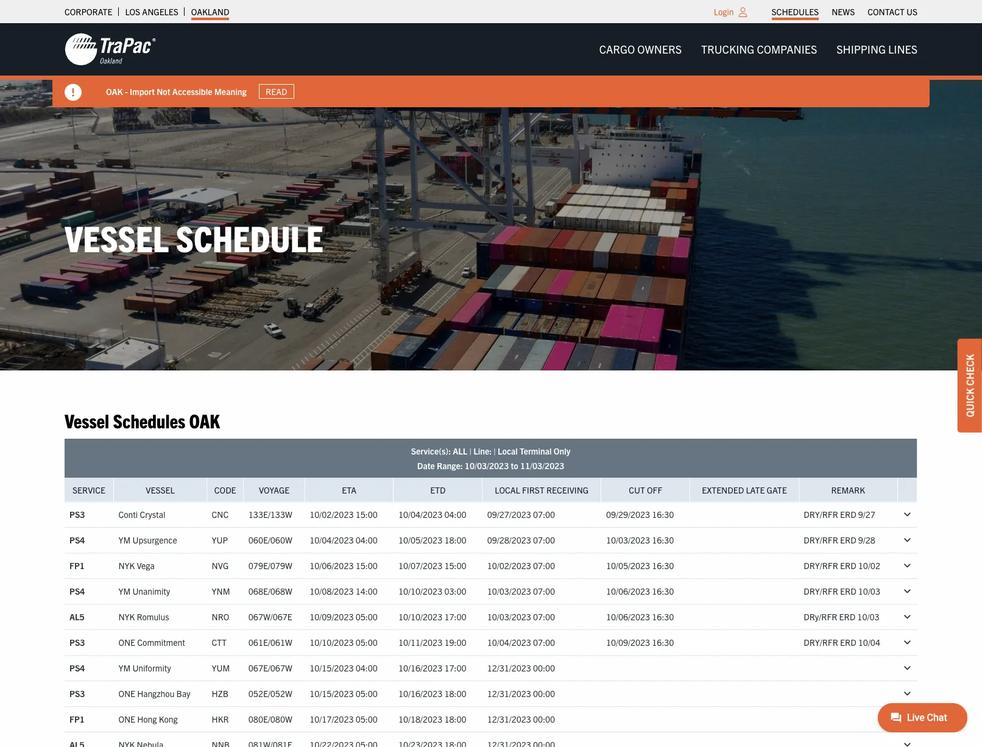 Task type: describe. For each thing, give the bounding box(es) containing it.
los angeles link
[[125, 3, 179, 20]]

2 vertical spatial vessel
[[146, 485, 175, 495]]

052e/052w
[[249, 688, 292, 699]]

al5
[[69, 612, 84, 623]]

05:00 for 10/17/2023 05:00
[[356, 714, 378, 725]]

05:00 for 10/15/2023 05:00
[[356, 688, 378, 699]]

0 vertical spatial 10/06/2023
[[310, 560, 354, 571]]

erd for dry/rfr erd 10/02
[[841, 560, 857, 571]]

light image
[[739, 7, 748, 17]]

060e/060w
[[249, 535, 292, 546]]

vega
[[137, 560, 155, 571]]

cargo owners
[[600, 42, 682, 56]]

line:
[[474, 445, 492, 456]]

07:00 for 18:00
[[533, 535, 555, 546]]

yum
[[212, 663, 230, 674]]

one for one hong kong
[[119, 714, 135, 725]]

schedule
[[176, 215, 324, 260]]

ym unanimity
[[119, 586, 170, 597]]

10/10/2023 for 10/10/2023 17:00
[[399, 612, 443, 623]]

1 vertical spatial oak
[[189, 409, 220, 432]]

1 horizontal spatial 10/04/2023
[[399, 509, 443, 520]]

061e/061w
[[249, 637, 292, 648]]

10/10/2023 17:00
[[399, 612, 467, 623]]

voyage
[[259, 485, 290, 495]]

trucking companies
[[702, 42, 818, 56]]

10/04
[[859, 637, 881, 648]]

14:00
[[356, 586, 378, 597]]

companies
[[757, 42, 818, 56]]

10/08/2023 14:00
[[310, 586, 378, 597]]

owners
[[638, 42, 682, 56]]

ps4 for ym uniformity
[[69, 663, 85, 674]]

10/02/2023 for 10/02/2023 15:00
[[310, 509, 354, 520]]

quick check link
[[958, 339, 983, 433]]

conti
[[119, 509, 138, 520]]

10/06/2023 for 10/10/2023 17:00
[[607, 612, 651, 623]]

oakland link
[[191, 3, 230, 20]]

extended
[[702, 485, 744, 495]]

service(s):
[[411, 445, 451, 456]]

los angeles
[[125, 6, 179, 17]]

dry/rfr for dry/rfr erd 9/28
[[804, 535, 839, 546]]

07:00 for 19:00
[[533, 637, 555, 648]]

commitment
[[137, 637, 185, 648]]

12/31/2023 for 10/16/2023 18:00
[[487, 688, 532, 699]]

068e/068w
[[249, 586, 292, 597]]

vessel schedules oak
[[65, 409, 220, 432]]

10/10/2023 for 10/10/2023 05:00
[[310, 637, 354, 648]]

nyk vega
[[119, 560, 155, 571]]

10/07/2023
[[399, 560, 443, 571]]

code
[[214, 485, 236, 495]]

ps4 for ym upsurgence
[[69, 535, 85, 546]]

date
[[417, 460, 435, 471]]

solid image
[[65, 84, 82, 101]]

0 vertical spatial schedules
[[772, 6, 819, 17]]

shipping lines
[[837, 42, 918, 56]]

shipping
[[837, 42, 886, 56]]

kong
[[159, 714, 178, 725]]

10/09/2023 for 10/09/2023 05:00
[[310, 612, 354, 623]]

16:30 for dry/rfr erd 10/02
[[652, 560, 674, 571]]

0 vertical spatial 04:00
[[445, 509, 467, 520]]

10/02
[[859, 560, 881, 571]]

10/15/2023 for 10/15/2023 05:00
[[310, 688, 354, 699]]

one for one commitment
[[119, 637, 135, 648]]

check
[[964, 354, 977, 386]]

12/31/2023 for 10/16/2023 17:00
[[487, 663, 532, 674]]

067e/067w
[[249, 663, 292, 674]]

10/08/2023
[[310, 586, 354, 597]]

10/09/2023 for 10/09/2023 16:30
[[607, 637, 651, 648]]

0 vertical spatial 10/04/2023 04:00
[[399, 509, 467, 520]]

cnc
[[212, 509, 229, 520]]

extended late gate
[[702, 485, 787, 495]]

ps3 for conti crystal
[[69, 509, 85, 520]]

los
[[125, 6, 140, 17]]

ps3 for one hangzhou bay
[[69, 688, 85, 699]]

ym upsurgence
[[119, 535, 177, 546]]

dry/rfr
[[804, 612, 838, 623]]

10/16/2023 17:00
[[399, 663, 467, 674]]

fp1 for one hong kong
[[69, 714, 85, 725]]

10/16/2023 for 10/16/2023 18:00
[[399, 688, 443, 699]]

corporate link
[[65, 3, 112, 20]]

00:00 for 10/18/2023 18:00
[[533, 714, 555, 725]]

04:00 for 10/05/2023 18:00
[[356, 535, 378, 546]]

erd for dry/rfr erd 9/27
[[841, 509, 857, 520]]

dry/rfr for dry/rfr erd 10/02
[[804, 560, 839, 571]]

menu bar containing schedules
[[766, 3, 924, 20]]

trucking companies link
[[692, 37, 827, 62]]

07:00 for 15:00
[[533, 560, 555, 571]]

15:00 for 10/07/2023 15:00
[[445, 560, 467, 571]]

etd
[[431, 485, 446, 495]]

upsurgence
[[133, 535, 177, 546]]

ps4 for ym unanimity
[[69, 586, 85, 597]]

10/03/2023 down 09/29/2023
[[607, 535, 651, 546]]

dry/rfr erd 10/04
[[804, 637, 881, 648]]

shipping lines link
[[827, 37, 928, 62]]

17:00 for 10/16/2023 17:00
[[445, 663, 467, 674]]

romulus
[[137, 612, 169, 623]]

oak inside banner
[[106, 86, 123, 97]]

ps3 for one commitment
[[69, 637, 85, 648]]

10/03/2023 16:30
[[607, 535, 674, 546]]

erd for dry/rfr erd 10/03
[[840, 612, 856, 623]]

1 vertical spatial local
[[495, 485, 520, 495]]

10/09/2023 16:30
[[607, 637, 674, 648]]

10/09/2023 05:00
[[310, 612, 378, 623]]

16:30 for dry/rfr erd 9/27
[[652, 509, 674, 520]]

10/02/2023 for 10/02/2023 07:00
[[487, 560, 532, 571]]

dry/rfr erd 10/03
[[804, 612, 880, 623]]

ym for ym uniformity
[[119, 663, 131, 674]]

12/31/2023 00:00 for 10/16/2023 18:00
[[487, 688, 555, 699]]

09/28/2023
[[487, 535, 532, 546]]

ynm
[[212, 586, 230, 597]]

067w/067e
[[249, 612, 292, 623]]

10/03/2023 inside service(s): all | line: | local terminal only date range: 10/03/2023 to 11/03/2023
[[465, 460, 509, 471]]

late
[[746, 485, 765, 495]]

nyk romulus
[[119, 612, 169, 623]]

one commitment
[[119, 637, 185, 648]]

05:00 for 10/09/2023 05:00
[[356, 612, 378, 623]]

cut off
[[629, 485, 663, 495]]

ym for ym unanimity
[[119, 586, 131, 597]]

10/03 for dry/rfr erd 10/03
[[859, 586, 881, 597]]

vessel schedule
[[65, 215, 324, 260]]

17:00 for 10/10/2023 17:00
[[445, 612, 467, 623]]

1 | from the left
[[470, 445, 472, 456]]

10/06/2023 16:30 for dry/rfr
[[607, 612, 674, 623]]

16:30 for dry/rfr erd 10/04
[[652, 637, 674, 648]]

09/28/2023 07:00
[[487, 535, 555, 546]]

nyk for nyk vega
[[119, 560, 135, 571]]

trucking
[[702, 42, 755, 56]]

10/06/2023 15:00
[[310, 560, 378, 571]]

10/02/2023 15:00
[[310, 509, 378, 520]]

range:
[[437, 460, 463, 471]]

07:00 for 03:00
[[533, 586, 555, 597]]



Task type: locate. For each thing, give the bounding box(es) containing it.
0 vertical spatial 10/06/2023 16:30
[[607, 586, 674, 597]]

12/31/2023 for 10/18/2023 18:00
[[487, 714, 532, 725]]

12/31/2023 00:00 for 10/18/2023 18:00
[[487, 714, 555, 725]]

2 one from the top
[[119, 688, 135, 699]]

1 vertical spatial ps3
[[69, 637, 85, 648]]

2 ps3 from the top
[[69, 637, 85, 648]]

0 vertical spatial oak
[[106, 86, 123, 97]]

dry/rfr for dry/rfr erd 10/04
[[804, 637, 839, 648]]

1 vertical spatial 12/31/2023
[[487, 688, 532, 699]]

05:00 for 10/10/2023 05:00
[[356, 637, 378, 648]]

10/10/2023 down 10/09/2023 05:00
[[310, 637, 354, 648]]

3 ps3 from the top
[[69, 688, 85, 699]]

15:00 down eta
[[356, 509, 378, 520]]

1 horizontal spatial 10/02/2023
[[487, 560, 532, 571]]

2 vertical spatial 04:00
[[356, 663, 378, 674]]

15:00 up 14:00
[[356, 560, 378, 571]]

00:00 for 10/16/2023 18:00
[[533, 688, 555, 699]]

1 ps4 from the top
[[69, 535, 85, 546]]

0 vertical spatial menu bar
[[766, 3, 924, 20]]

1 vertical spatial ps4
[[69, 586, 85, 597]]

read
[[266, 86, 287, 97]]

2 horizontal spatial 10/04/2023
[[487, 637, 532, 648]]

10/05/2023 up 10/07/2023
[[399, 535, 443, 546]]

1 fp1 from the top
[[69, 560, 85, 571]]

0 vertical spatial 10/10/2023
[[399, 586, 443, 597]]

3 12/31/2023 00:00 from the top
[[487, 714, 555, 725]]

menu bar up shipping
[[766, 3, 924, 20]]

vessel for vessel schedule
[[65, 215, 169, 260]]

dry/rfr for dry/rfr erd 10/03
[[804, 586, 839, 597]]

10/18/2023
[[399, 714, 443, 725]]

10/10/2023 03:00
[[399, 586, 467, 597]]

1 vertical spatial 04:00
[[356, 535, 378, 546]]

login link
[[714, 6, 734, 17]]

1 12/31/2023 00:00 from the top
[[487, 663, 555, 674]]

2 ps4 from the top
[[69, 586, 85, 597]]

dry/rfr up dry/rfr erd 9/28
[[804, 509, 839, 520]]

0 vertical spatial ps3
[[69, 509, 85, 520]]

receiving
[[547, 485, 589, 495]]

2 ym from the top
[[119, 586, 131, 597]]

1 vertical spatial 10/06/2023
[[607, 586, 651, 597]]

local
[[498, 445, 518, 456], [495, 485, 520, 495]]

18:00 for 10/18/2023 18:00
[[445, 714, 467, 725]]

080e/080w
[[249, 714, 292, 725]]

9/28
[[859, 535, 876, 546]]

1 vertical spatial schedules
[[113, 409, 186, 432]]

erd for dry/rfr erd 10/04
[[841, 637, 857, 648]]

10/05/2023 for 10/05/2023 18:00
[[399, 535, 443, 546]]

3 ps4 from the top
[[69, 663, 85, 674]]

16:30 for dry/rfr erd 9/28
[[652, 535, 674, 546]]

10/03/2023 up 10/04/2023 07:00
[[487, 612, 532, 623]]

0 vertical spatial 10/03
[[859, 586, 881, 597]]

6 07:00 from the top
[[533, 637, 555, 648]]

first
[[522, 485, 545, 495]]

contact us
[[868, 6, 918, 17]]

erd down dry/rfr erd 10/03
[[840, 612, 856, 623]]

10/04/2023 04:00 down the etd
[[399, 509, 467, 520]]

1 17:00 from the top
[[445, 612, 467, 623]]

1 vertical spatial 12/31/2023 00:00
[[487, 688, 555, 699]]

00:00
[[533, 663, 555, 674], [533, 688, 555, 699], [533, 714, 555, 725]]

1 horizontal spatial 10/05/2023
[[607, 560, 651, 571]]

dry/rfr erd 10/02
[[804, 560, 881, 571]]

dry/rfr
[[804, 509, 839, 520], [804, 535, 839, 546], [804, 560, 839, 571], [804, 586, 839, 597], [804, 637, 839, 648]]

09/29/2023
[[607, 509, 651, 520]]

0 vertical spatial 10/09/2023
[[310, 612, 354, 623]]

10/04/2023 down 10/02/2023 15:00
[[310, 535, 354, 546]]

0 vertical spatial 10/04/2023
[[399, 509, 443, 520]]

oakland
[[191, 6, 230, 17]]

10/16/2023 down 10/11/2023
[[399, 663, 443, 674]]

cargo
[[600, 42, 635, 56]]

0 vertical spatial 10/15/2023
[[310, 663, 354, 674]]

dry/rfr down dry/rfr
[[804, 637, 839, 648]]

oak - import not accessible meaning
[[106, 86, 247, 97]]

2 vertical spatial ym
[[119, 663, 131, 674]]

4 05:00 from the top
[[356, 714, 378, 725]]

ym left unanimity
[[119, 586, 131, 597]]

10/06/2023 up 10/08/2023 on the bottom of page
[[310, 560, 354, 571]]

0 vertical spatial ym
[[119, 535, 131, 546]]

1 vertical spatial menu bar
[[590, 37, 928, 62]]

hkr
[[212, 714, 229, 725]]

1 vertical spatial 10/03
[[858, 612, 880, 623]]

2 vertical spatial 00:00
[[533, 714, 555, 725]]

1 nyk from the top
[[119, 560, 135, 571]]

10/10/2023 05:00
[[310, 637, 378, 648]]

04:00 for 10/16/2023 17:00
[[356, 663, 378, 674]]

nyk left vega
[[119, 560, 135, 571]]

10/05/2023 down 10/03/2023 16:30
[[607, 560, 651, 571]]

cut
[[629, 485, 645, 495]]

10/06/2023 16:30 up 10/09/2023 16:30
[[607, 612, 674, 623]]

1 vertical spatial 10/03/2023 07:00
[[487, 612, 555, 623]]

2 05:00 from the top
[[356, 637, 378, 648]]

1 vertical spatial 10/16/2023
[[399, 688, 443, 699]]

local up 09/27/2023
[[495, 485, 520, 495]]

0 vertical spatial local
[[498, 445, 518, 456]]

4 dry/rfr from the top
[[804, 586, 839, 597]]

15:00
[[356, 509, 378, 520], [356, 560, 378, 571], [445, 560, 467, 571]]

10/15/2023 up '10/17/2023'
[[310, 688, 354, 699]]

2 07:00 from the top
[[533, 535, 555, 546]]

2 fp1 from the top
[[69, 714, 85, 725]]

18:00 down 10/16/2023 18:00
[[445, 714, 467, 725]]

16:30
[[652, 509, 674, 520], [652, 535, 674, 546], [652, 560, 674, 571], [652, 586, 674, 597], [652, 612, 674, 623], [652, 637, 674, 648]]

0 vertical spatial nyk
[[119, 560, 135, 571]]

10/15/2023 for 10/15/2023 04:00
[[310, 663, 354, 674]]

1 vertical spatial 17:00
[[445, 663, 467, 674]]

ps3
[[69, 509, 85, 520], [69, 637, 85, 648], [69, 688, 85, 699]]

banner
[[0, 23, 983, 107]]

10/04/2023
[[399, 509, 443, 520], [310, 535, 354, 546], [487, 637, 532, 648]]

dry/rfr up dry/rfr
[[804, 586, 839, 597]]

1 vertical spatial 10/05/2023
[[607, 560, 651, 571]]

10/15/2023 up 10/15/2023 05:00
[[310, 663, 354, 674]]

one for one hangzhou bay
[[119, 688, 135, 699]]

2 12/31/2023 00:00 from the top
[[487, 688, 555, 699]]

00:00 for 10/16/2023 17:00
[[533, 663, 555, 674]]

2 vertical spatial ps3
[[69, 688, 85, 699]]

-
[[125, 86, 128, 97]]

1 vertical spatial one
[[119, 688, 135, 699]]

0 vertical spatial 12/31/2023
[[487, 663, 532, 674]]

0 vertical spatial 12/31/2023 00:00
[[487, 663, 555, 674]]

contact us link
[[868, 3, 918, 20]]

09/27/2023 07:00
[[487, 509, 555, 520]]

contact
[[868, 6, 905, 17]]

erd for dry/rfr erd 9/28
[[841, 535, 857, 546]]

2 10/03/2023 07:00 from the top
[[487, 612, 555, 623]]

corporate
[[65, 6, 112, 17]]

one hong kong
[[119, 714, 178, 725]]

1 ym from the top
[[119, 535, 131, 546]]

service(s): all | line: | local terminal only date range: 10/03/2023 to 11/03/2023
[[411, 445, 571, 471]]

10/11/2023 19:00
[[399, 637, 467, 648]]

2 vertical spatial 18:00
[[445, 714, 467, 725]]

133e/133w
[[249, 509, 292, 520]]

18:00 for 10/05/2023 18:00
[[445, 535, 467, 546]]

0 vertical spatial 10/03/2023 07:00
[[487, 586, 555, 597]]

0 horizontal spatial |
[[470, 445, 472, 456]]

10/06/2023 16:30 down 10/05/2023 16:30
[[607, 586, 674, 597]]

menu bar
[[766, 3, 924, 20], [590, 37, 928, 62]]

1 00:00 from the top
[[533, 663, 555, 674]]

| right all
[[470, 445, 472, 456]]

1 vertical spatial nyk
[[119, 612, 135, 623]]

0 vertical spatial 10/16/2023
[[399, 663, 443, 674]]

2 dry/rfr from the top
[[804, 535, 839, 546]]

10/03 up 10/04
[[858, 612, 880, 623]]

1 vertical spatial ym
[[119, 586, 131, 597]]

1 vertical spatial 10/06/2023 16:30
[[607, 612, 674, 623]]

dry/rfr for dry/rfr erd 9/27
[[804, 509, 839, 520]]

3 05:00 from the top
[[356, 688, 378, 699]]

10/17/2023 05:00
[[310, 714, 378, 725]]

1 12/31/2023 from the top
[[487, 663, 532, 674]]

1 10/15/2023 from the top
[[310, 663, 354, 674]]

1 10/16/2023 from the top
[[399, 663, 443, 674]]

10/05/2023 for 10/05/2023 16:30
[[607, 560, 651, 571]]

16:30 for dry/rfr erd 10/03
[[652, 586, 674, 597]]

menu bar containing cargo owners
[[590, 37, 928, 62]]

10/04/2023 up 10/05/2023 18:00
[[399, 509, 443, 520]]

erd left 10/04
[[841, 637, 857, 648]]

nyk for nyk romulus
[[119, 612, 135, 623]]

news link
[[832, 3, 855, 20]]

10/10/2023 up 10/11/2023
[[399, 612, 443, 623]]

18:00 up 10/07/2023 15:00
[[445, 535, 467, 546]]

10/04/2023 04:00 up 10/06/2023 15:00
[[310, 535, 378, 546]]

quick
[[964, 388, 977, 417]]

remark
[[832, 485, 866, 495]]

import
[[130, 86, 155, 97]]

10/03/2023 07:00 up 10/04/2023 07:00
[[487, 612, 555, 623]]

banner containing cargo owners
[[0, 23, 983, 107]]

0 vertical spatial one
[[119, 637, 135, 648]]

04:00 down the etd
[[445, 509, 467, 520]]

18:00 for 10/16/2023 18:00
[[445, 688, 467, 699]]

1 vertical spatial fp1
[[69, 714, 85, 725]]

2 vertical spatial 12/31/2023 00:00
[[487, 714, 555, 725]]

10/04/2023 right "19:00"
[[487, 637, 532, 648]]

ym down conti at the bottom of the page
[[119, 535, 131, 546]]

dry/rfr erd 10/03
[[804, 586, 881, 597]]

10/06/2023 down 10/05/2023 16:30
[[607, 586, 651, 597]]

1 one from the top
[[119, 637, 135, 648]]

nyk left 'romulus'
[[119, 612, 135, 623]]

quick check
[[964, 354, 977, 417]]

1 vertical spatial vessel
[[65, 409, 109, 432]]

0 horizontal spatial 10/09/2023
[[310, 612, 354, 623]]

10/06/2023
[[310, 560, 354, 571], [607, 586, 651, 597], [607, 612, 651, 623]]

dry/rfr erd 9/27
[[804, 509, 876, 520]]

0 horizontal spatial oak
[[106, 86, 123, 97]]

angeles
[[142, 6, 179, 17]]

12/31/2023 00:00 for 10/16/2023 17:00
[[487, 663, 555, 674]]

10/06/2023 for 10/10/2023 03:00
[[607, 586, 651, 597]]

0 vertical spatial 10/05/2023
[[399, 535, 443, 546]]

1 horizontal spatial |
[[494, 445, 496, 456]]

unanimity
[[133, 586, 170, 597]]

2 vertical spatial 10/10/2023
[[310, 637, 354, 648]]

10/03 down 10/02
[[859, 586, 881, 597]]

2 vertical spatial one
[[119, 714, 135, 725]]

2 16:30 from the top
[[652, 535, 674, 546]]

0 vertical spatial 17:00
[[445, 612, 467, 623]]

2 vertical spatial 10/06/2023
[[607, 612, 651, 623]]

10/17/2023
[[310, 714, 354, 725]]

1 vertical spatial 10/09/2023
[[607, 637, 651, 648]]

17:00 down 03:00
[[445, 612, 467, 623]]

1 horizontal spatial 10/09/2023
[[607, 637, 651, 648]]

1 horizontal spatial schedules
[[772, 6, 819, 17]]

3 one from the top
[[119, 714, 135, 725]]

2 vertical spatial ps4
[[69, 663, 85, 674]]

07:00 for 04:00
[[533, 509, 555, 520]]

erd for dry/rfr erd 10/03
[[841, 586, 857, 597]]

not
[[157, 86, 170, 97]]

10/06/2023 up 10/09/2023 16:30
[[607, 612, 651, 623]]

0 horizontal spatial schedules
[[113, 409, 186, 432]]

one down nyk romulus
[[119, 637, 135, 648]]

3 12/31/2023 from the top
[[487, 714, 532, 725]]

dry/rfr down dry/rfr erd 9/27
[[804, 535, 839, 546]]

10/10/2023 down 10/07/2023
[[399, 586, 443, 597]]

3 00:00 from the top
[[533, 714, 555, 725]]

10/03/2023
[[465, 460, 509, 471], [607, 535, 651, 546], [487, 586, 532, 597], [487, 612, 532, 623]]

4 16:30 from the top
[[652, 586, 674, 597]]

05:00 down 14:00
[[356, 612, 378, 623]]

10/03 for dry/rfr erd 10/03
[[858, 612, 880, 623]]

15:00 for 10/06/2023 15:00
[[356, 560, 378, 571]]

1 18:00 from the top
[[445, 535, 467, 546]]

1 16:30 from the top
[[652, 509, 674, 520]]

erd left 9/27
[[841, 509, 857, 520]]

0 horizontal spatial 10/02/2023
[[310, 509, 354, 520]]

nvg
[[212, 560, 229, 571]]

1 10/03/2023 07:00 from the top
[[487, 586, 555, 597]]

erd down dry/rfr erd 10/02
[[841, 586, 857, 597]]

16:30 for dry/rfr erd 10/03
[[652, 612, 674, 623]]

0 horizontal spatial 10/04/2023 04:00
[[310, 535, 378, 546]]

2 | from the left
[[494, 445, 496, 456]]

15:00 for 10/02/2023 15:00
[[356, 509, 378, 520]]

10/16/2023 for 10/16/2023 17:00
[[399, 663, 443, 674]]

0 vertical spatial 00:00
[[533, 663, 555, 674]]

05:00
[[356, 612, 378, 623], [356, 637, 378, 648], [356, 688, 378, 699], [356, 714, 378, 725]]

3 18:00 from the top
[[445, 714, 467, 725]]

10/03/2023 down 'line:'
[[465, 460, 509, 471]]

nro
[[212, 612, 229, 623]]

3 ym from the top
[[119, 663, 131, 674]]

10/10/2023 for 10/10/2023 03:00
[[399, 586, 443, 597]]

15:00 up 03:00
[[445, 560, 467, 571]]

10/15/2023 04:00
[[310, 663, 378, 674]]

ps4 down service
[[69, 535, 85, 546]]

07:00 for 17:00
[[533, 612, 555, 623]]

3 dry/rfr from the top
[[804, 560, 839, 571]]

off
[[647, 485, 663, 495]]

4 07:00 from the top
[[533, 586, 555, 597]]

3 16:30 from the top
[[652, 560, 674, 571]]

10/06/2023 16:30 for dry/rfr
[[607, 586, 674, 597]]

9/27
[[859, 509, 876, 520]]

2 10/16/2023 from the top
[[399, 688, 443, 699]]

gate
[[767, 485, 787, 495]]

2 17:00 from the top
[[445, 663, 467, 674]]

ym left "uniformity"
[[119, 663, 131, 674]]

yup
[[212, 535, 228, 546]]

07:00
[[533, 509, 555, 520], [533, 535, 555, 546], [533, 560, 555, 571], [533, 586, 555, 597], [533, 612, 555, 623], [533, 637, 555, 648]]

5 16:30 from the top
[[652, 612, 674, 623]]

3 07:00 from the top
[[533, 560, 555, 571]]

5 07:00 from the top
[[533, 612, 555, 623]]

local up to
[[498, 445, 518, 456]]

05:00 down 10/15/2023 05:00
[[356, 714, 378, 725]]

schedules
[[772, 6, 819, 17], [113, 409, 186, 432]]

10/02/2023 down 09/28/2023
[[487, 560, 532, 571]]

1 10/06/2023 16:30 from the top
[[607, 586, 674, 597]]

oakland image
[[65, 32, 156, 66]]

18:00 up 10/18/2023 18:00
[[445, 688, 467, 699]]

10/03/2023 07:00 for 10/10/2023 17:00
[[487, 612, 555, 623]]

0 horizontal spatial 10/04/2023
[[310, 535, 354, 546]]

| right 'line:'
[[494, 445, 496, 456]]

local inside service(s): all | line: | local terminal only date range: 10/03/2023 to 11/03/2023
[[498, 445, 518, 456]]

ps4
[[69, 535, 85, 546], [69, 586, 85, 597], [69, 663, 85, 674]]

03:00
[[445, 586, 467, 597]]

fp1 for nyk vega
[[69, 560, 85, 571]]

5 dry/rfr from the top
[[804, 637, 839, 648]]

19:00
[[445, 637, 467, 648]]

service
[[73, 485, 105, 495]]

1 vertical spatial 10/15/2023
[[310, 688, 354, 699]]

2 10/06/2023 16:30 from the top
[[607, 612, 674, 623]]

1 ps3 from the top
[[69, 509, 85, 520]]

ps4 down al5 at left
[[69, 663, 85, 674]]

10/03/2023 down 10/02/2023 07:00
[[487, 586, 532, 597]]

1 vertical spatial 10/02/2023
[[487, 560, 532, 571]]

one left the hong at the left
[[119, 714, 135, 725]]

1 vertical spatial 10/10/2023
[[399, 612, 443, 623]]

10/03/2023 07:00 for 10/10/2023 03:00
[[487, 586, 555, 597]]

2 nyk from the top
[[119, 612, 135, 623]]

erd left 9/28
[[841, 535, 857, 546]]

dry/rfr down dry/rfr erd 9/28
[[804, 560, 839, 571]]

one hangzhou bay
[[119, 688, 190, 699]]

2 vertical spatial 12/31/2023
[[487, 714, 532, 725]]

vessel for vessel schedules oak
[[65, 409, 109, 432]]

1 07:00 from the top
[[533, 509, 555, 520]]

1 vertical spatial 18:00
[[445, 688, 467, 699]]

1 horizontal spatial 10/04/2023 04:00
[[399, 509, 467, 520]]

10/16/2023 18:00
[[399, 688, 467, 699]]

2 vertical spatial 10/04/2023
[[487, 637, 532, 648]]

2 12/31/2023 from the top
[[487, 688, 532, 699]]

1 vertical spatial 10/04/2023 04:00
[[310, 535, 378, 546]]

04:00 down 10/10/2023 05:00
[[356, 663, 378, 674]]

1 vertical spatial 10/04/2023
[[310, 535, 354, 546]]

one left hangzhou
[[119, 688, 135, 699]]

10/02/2023 down eta
[[310, 509, 354, 520]]

2 00:00 from the top
[[533, 688, 555, 699]]

menu bar down light "image"
[[590, 37, 928, 62]]

1 vertical spatial 00:00
[[533, 688, 555, 699]]

0 vertical spatial ps4
[[69, 535, 85, 546]]

0 vertical spatial vessel
[[65, 215, 169, 260]]

1 horizontal spatial oak
[[189, 409, 220, 432]]

one
[[119, 637, 135, 648], [119, 688, 135, 699], [119, 714, 135, 725]]

10/16/2023 up 10/18/2023
[[399, 688, 443, 699]]

0 horizontal spatial 10/05/2023
[[399, 535, 443, 546]]

04:00 down 10/02/2023 15:00
[[356, 535, 378, 546]]

10/04/2023 07:00
[[487, 637, 555, 648]]

05:00 up 10/17/2023 05:00
[[356, 688, 378, 699]]

2 18:00 from the top
[[445, 688, 467, 699]]

05:00 down 10/09/2023 05:00
[[356, 637, 378, 648]]

erd left 10/02
[[841, 560, 857, 571]]

0 vertical spatial 18:00
[[445, 535, 467, 546]]

1 dry/rfr from the top
[[804, 509, 839, 520]]

ps4 up al5 at left
[[69, 586, 85, 597]]

1 05:00 from the top
[[356, 612, 378, 623]]

hong
[[137, 714, 157, 725]]

only
[[554, 445, 571, 456]]

10/15/2023 05:00
[[310, 688, 378, 699]]

10/18/2023 18:00
[[399, 714, 467, 725]]

ym for ym upsurgence
[[119, 535, 131, 546]]

0 vertical spatial fp1
[[69, 560, 85, 571]]

10/03/2023 07:00 down 10/02/2023 07:00
[[487, 586, 555, 597]]

17:00
[[445, 612, 467, 623], [445, 663, 467, 674]]

09/29/2023 16:30
[[607, 509, 674, 520]]

6 16:30 from the top
[[652, 637, 674, 648]]

17:00 down "19:00"
[[445, 663, 467, 674]]

0 vertical spatial 10/02/2023
[[310, 509, 354, 520]]

cargo owners link
[[590, 37, 692, 62]]

2 10/15/2023 from the top
[[310, 688, 354, 699]]



Task type: vqa. For each thing, say whether or not it's contained in the screenshot.
10/04/2023 07:00
yes



